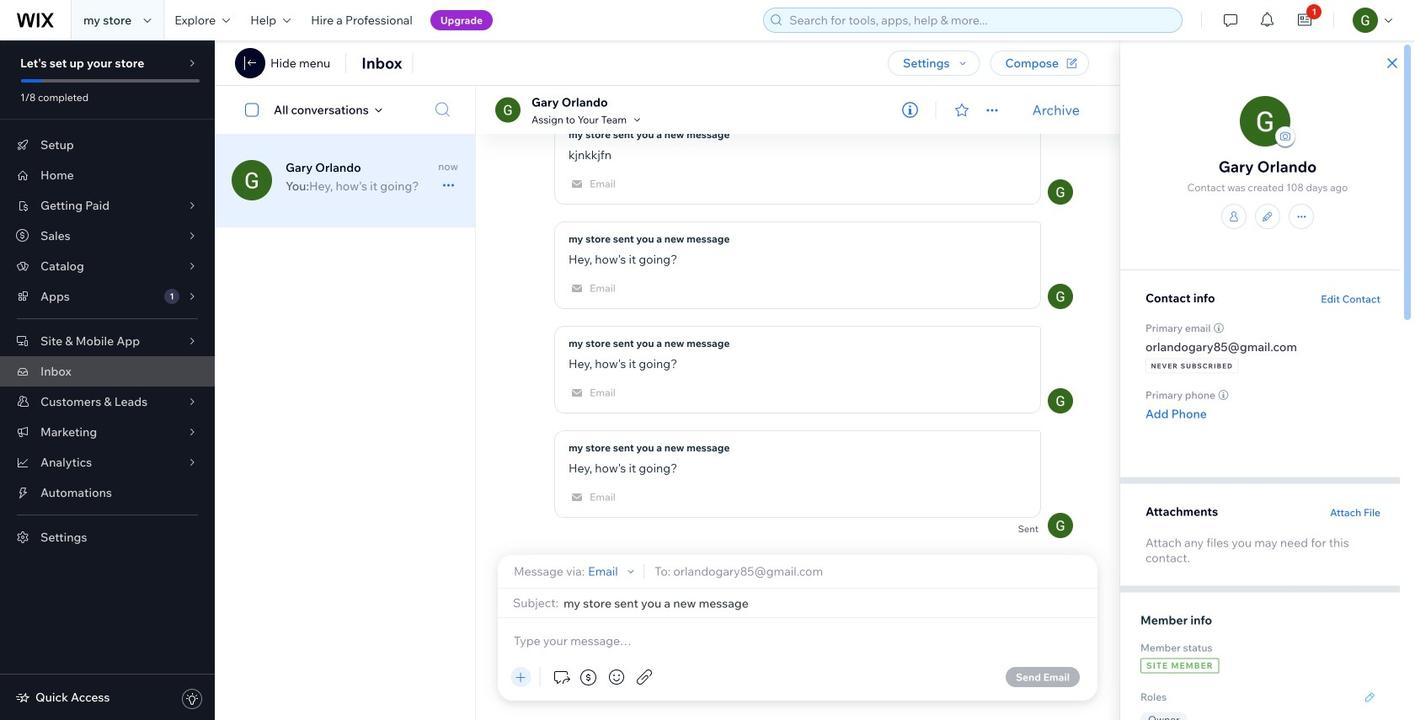 Task type: locate. For each thing, give the bounding box(es) containing it.
Type your message. Hit enter to submit. text field
[[512, 632, 1085, 651]]

saved replies image
[[551, 667, 571, 688]]

chat messages log
[[476, 117, 1120, 555]]

gary orlando image
[[232, 160, 272, 201], [1048, 180, 1074, 205], [1048, 284, 1074, 309], [1048, 513, 1074, 539]]

None checkbox
[[236, 100, 274, 120]]

1 horizontal spatial gary orlando image
[[1048, 389, 1074, 414]]

None field
[[564, 596, 1085, 611]]

gary orlando image
[[1241, 96, 1291, 147], [496, 97, 521, 123], [1048, 389, 1074, 414]]



Task type: vqa. For each thing, say whether or not it's contained in the screenshot.
'Orders'
no



Task type: describe. For each thing, give the bounding box(es) containing it.
files image
[[635, 667, 655, 688]]

0 horizontal spatial gary orlando image
[[496, 97, 521, 123]]

Search for tools, apps, help & more... field
[[785, 8, 1178, 32]]

sidebar element
[[0, 40, 215, 721]]

2 horizontal spatial gary orlando image
[[1241, 96, 1291, 147]]

gary orlando image inside chat messages log
[[1048, 389, 1074, 414]]

emojis image
[[607, 667, 627, 688]]



